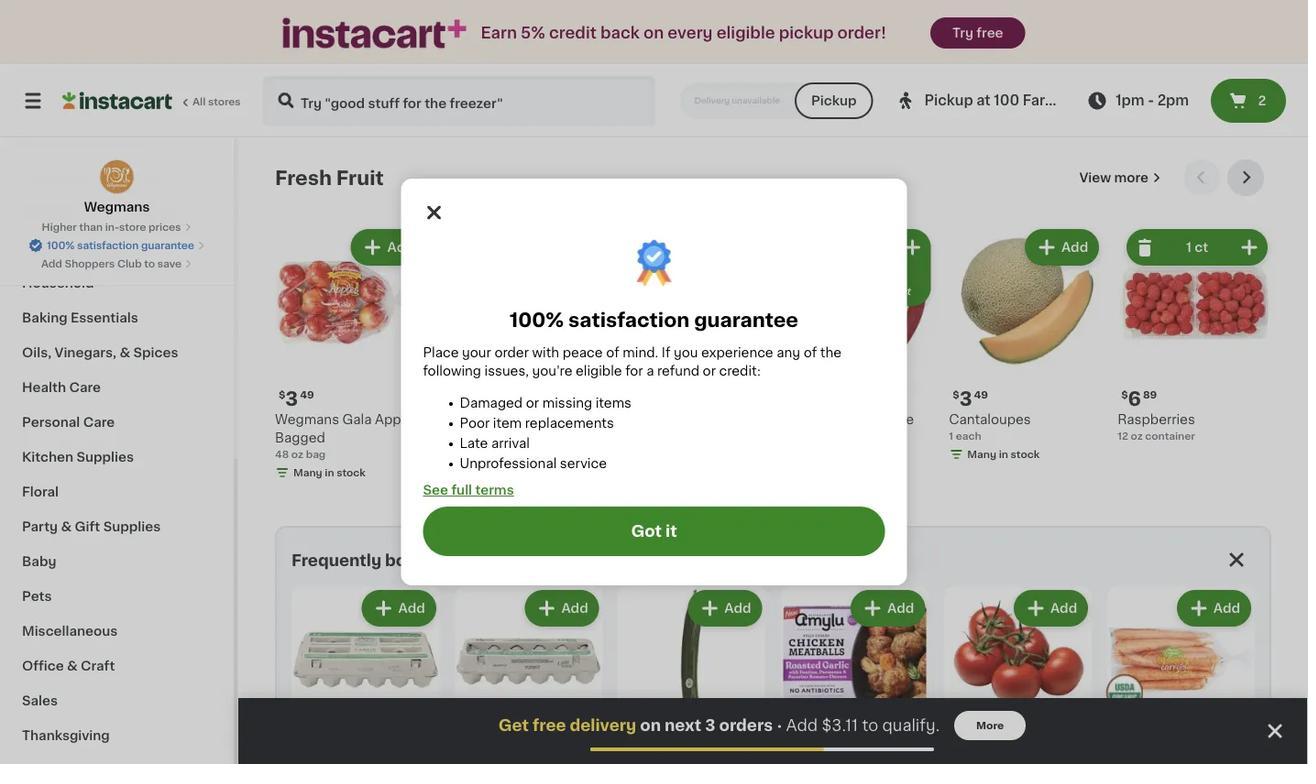 Task type: vqa. For each thing, say whether or not it's contained in the screenshot.
Advantage
no



Task type: locate. For each thing, give the bounding box(es) containing it.
apples
[[781, 432, 826, 445], [690, 432, 735, 445]]

pets link
[[11, 580, 223, 614]]

100% satisfaction guarantee up if
[[510, 310, 799, 330]]

2 horizontal spatial many in stock
[[968, 450, 1040, 460]]

or up pineapple,
[[526, 397, 539, 410]]

care down the vinegars,
[[69, 381, 101, 394]]

save
[[158, 259, 182, 269]]

the
[[820, 347, 842, 359]]

1pm - 2pm
[[1116, 94, 1189, 107]]

1 vertical spatial or
[[526, 397, 539, 410]]

free right "try"
[[977, 27, 1004, 39]]

1 horizontal spatial 1
[[949, 431, 954, 441]]

$ 3 49 for wegmans gala apples, bagged
[[279, 389, 314, 408]]

bought
[[385, 553, 445, 569]]

1 horizontal spatial many
[[462, 468, 491, 478]]

see full terms
[[423, 484, 514, 497]]

view right farm
[[1062, 94, 1096, 107]]

product group
[[275, 226, 429, 484], [781, 226, 935, 493], [949, 226, 1103, 466], [1118, 226, 1272, 444], [292, 587, 440, 765], [455, 587, 603, 765], [618, 587, 766, 765], [781, 587, 929, 765], [944, 587, 1092, 765], [1107, 587, 1255, 765]]

1 vertical spatial care
[[83, 416, 115, 429]]

2 right 2pm
[[1258, 94, 1267, 107]]

section inside main content
[[275, 526, 1281, 765]]

ct
[[1195, 241, 1209, 254]]

1 horizontal spatial oz
[[1131, 431, 1143, 441]]

3 up cantaloupes
[[960, 389, 972, 408]]

100% satisfaction guarantee button
[[29, 235, 205, 253]]

care for health care
[[69, 381, 101, 394]]

2 inside product group
[[628, 745, 641, 764]]

1 horizontal spatial free
[[977, 27, 1004, 39]]

& left spices
[[120, 347, 130, 359]]

2 horizontal spatial many
[[968, 450, 997, 460]]

1 49 from the left
[[300, 390, 314, 400]]

& left gift
[[61, 521, 72, 534]]

0 vertical spatial organic
[[614, 369, 656, 379]]

to left save
[[144, 259, 155, 269]]

1 apples from the left
[[781, 432, 826, 445]]

eligible
[[717, 25, 775, 41], [576, 365, 622, 378]]

pickup
[[925, 94, 973, 107], [811, 94, 857, 107]]

1 horizontal spatial stock
[[505, 468, 534, 478]]

oz right 12
[[1131, 431, 1143, 441]]

1 vertical spatial 1
[[949, 431, 954, 441]]

0 vertical spatial 100% satisfaction guarantee
[[47, 241, 194, 251]]

1 vertical spatial guarantee
[[694, 310, 799, 330]]

eligible right every
[[717, 25, 775, 41]]

0 horizontal spatial 1
[[444, 450, 448, 460]]

increment quantity of wegmans sugar bee apples image
[[902, 237, 924, 259]]

1 vertical spatial satisfaction
[[569, 310, 690, 330]]

goods up than
[[77, 207, 121, 220]]

0 vertical spatial satisfaction
[[77, 241, 139, 251]]

$ down following
[[447, 390, 454, 400]]

stock down wegmans gala apples, bagged 48 oz bag
[[337, 468, 366, 478]]

0 vertical spatial 1
[[1186, 241, 1192, 254]]

1 vertical spatial 100%
[[510, 310, 564, 330]]

of left mind.
[[606, 347, 620, 359]]

on up the 29
[[640, 718, 661, 734]]

care inside 'personal care' link
[[83, 416, 115, 429]]

many for wegmans gala apples, bagged
[[293, 468, 322, 478]]

1 vertical spatial on
[[640, 718, 661, 734]]

credit
[[549, 25, 597, 41]]

1pm - 2pm link
[[1087, 90, 1189, 112]]

following
[[423, 365, 481, 378]]

49 for wegmans
[[300, 390, 314, 400]]

goods for canned
[[77, 207, 121, 220]]

100% down higher
[[47, 241, 75, 251]]

0 horizontal spatial pickup
[[811, 94, 857, 107]]

1 inside the 'wegmans pineapple, extra sweet 1 each'
[[444, 450, 448, 460]]

3 left 09
[[454, 389, 467, 408]]

3 right next
[[705, 718, 716, 734]]

many down bag at bottom left
[[293, 468, 322, 478]]

together
[[448, 553, 520, 569]]

0 horizontal spatial stock
[[337, 468, 366, 478]]

2 vertical spatial 1
[[444, 450, 448, 460]]

100% up with
[[510, 310, 564, 330]]

of left the at the top of the page
[[804, 347, 817, 359]]

satisfaction inside button
[[77, 241, 139, 251]]

wegmans up bagged
[[275, 413, 339, 426]]

free
[[977, 27, 1004, 39], [533, 718, 566, 734]]

pickup inside button
[[811, 94, 857, 107]]

guarantee up save
[[141, 241, 194, 251]]

to right $3.11 on the right of page
[[862, 718, 879, 734]]

main content containing fresh fruit
[[238, 138, 1308, 765]]

guarantee inside the 100% satisfaction guarantee button
[[141, 241, 194, 251]]

personal care
[[22, 416, 115, 429]]

1 left ct
[[1186, 241, 1192, 254]]

many in stock down cantaloupes 1 each
[[968, 450, 1040, 460]]

product group containing 2
[[618, 587, 766, 765]]

than
[[79, 222, 103, 232]]

satisfaction inside dialog
[[569, 310, 690, 330]]

1 vertical spatial item carousel region
[[292, 580, 1281, 765]]

pickup down pickup
[[811, 94, 857, 107]]

supplies down the floral link
[[103, 521, 161, 534]]

2 horizontal spatial stock
[[1011, 450, 1040, 460]]

$ left 05
[[948, 746, 954, 756]]

100% satisfaction guarantee inside button
[[47, 241, 194, 251]]

mind.
[[623, 347, 659, 359]]

0 vertical spatial eligible
[[717, 25, 775, 41]]

1 horizontal spatial apples
[[781, 432, 826, 445]]

satisfaction
[[77, 241, 139, 251], [569, 310, 690, 330]]

household link
[[11, 266, 223, 301]]

wegmans inside the 'wegmans sugar bee apples'
[[781, 413, 845, 426]]

add
[[388, 241, 414, 254], [1062, 241, 1089, 254], [41, 259, 62, 269], [399, 602, 425, 615], [562, 602, 588, 615], [725, 602, 751, 615], [888, 602, 914, 615], [1051, 602, 1078, 615], [1214, 602, 1241, 615], [786, 718, 818, 734]]

many up see full terms
[[462, 468, 491, 478]]

1 down extra
[[444, 450, 448, 460]]

stock up terms
[[505, 468, 534, 478]]

1 vertical spatial organic
[[680, 413, 731, 426]]

terms
[[475, 484, 514, 497]]

0 vertical spatial on
[[644, 25, 664, 41]]

0 horizontal spatial 100%
[[47, 241, 75, 251]]

free up $2.09 element
[[533, 718, 566, 734]]

0 vertical spatial or
[[703, 365, 716, 378]]

damaged or missing items poor item replacements late arrival unprofessional service
[[460, 397, 632, 470]]

oils, vinegars, & spices link
[[11, 336, 223, 370]]

0 horizontal spatial guarantee
[[141, 241, 194, 251]]

health care link
[[11, 370, 223, 405]]

2 horizontal spatial 1
[[1186, 241, 1192, 254]]

2 apples from the left
[[690, 432, 735, 445]]

all stores
[[193, 97, 241, 107]]

1 horizontal spatial organic
[[680, 413, 731, 426]]

$1.48 each (estimated) element
[[781, 387, 935, 411]]

farm
[[1023, 94, 1059, 107]]

baking essentials link
[[11, 301, 223, 336]]

wegmans for wegmans pineapple, extra sweet 1 each
[[444, 413, 508, 426]]

0 horizontal spatial many in stock
[[293, 468, 366, 478]]

care inside health care link
[[69, 381, 101, 394]]

1 vertical spatial free
[[533, 718, 566, 734]]

or
[[703, 365, 716, 378], [526, 397, 539, 410]]

each down cantaloupes
[[956, 431, 982, 441]]

0 vertical spatial oz
[[1131, 431, 1143, 441]]

3 up bagged
[[285, 389, 298, 408]]

cost
[[837, 287, 859, 297]]

0 vertical spatial guarantee
[[141, 241, 194, 251]]

1 vertical spatial supplies
[[103, 521, 161, 534]]

store
[[119, 222, 146, 232]]

1 horizontal spatial to
[[862, 718, 879, 734]]

3 inside $ 3 05 each (est.)
[[954, 745, 967, 764]]

0 horizontal spatial satisfaction
[[77, 241, 139, 251]]

wegmans logo image
[[99, 160, 134, 194]]

many
[[968, 450, 997, 460], [293, 468, 322, 478], [462, 468, 491, 478]]

if
[[662, 347, 671, 359]]

more
[[1115, 171, 1149, 184]]

0 vertical spatial item carousel region
[[275, 160, 1272, 512]]

got it button
[[423, 507, 885, 557]]

2 49 from the left
[[974, 390, 988, 400]]

lb
[[671, 464, 680, 474]]

to inside treatment tracker modal dialog
[[862, 718, 879, 734]]

goods up "condiments"
[[49, 138, 93, 150]]

apples up about 0.46 lb each
[[690, 432, 735, 445]]

0 vertical spatial goods
[[49, 138, 93, 150]]

1 horizontal spatial in
[[493, 468, 503, 478]]

wegmans inside wegmans gala apples, bagged 48 oz bag
[[275, 413, 339, 426]]

qualify.
[[883, 718, 940, 734]]

each right lb
[[683, 464, 708, 474]]

100%
[[47, 241, 75, 251], [510, 310, 564, 330]]

0 horizontal spatial 49
[[300, 390, 314, 400]]

wegmans for wegmans sugar bee apples
[[781, 413, 845, 426]]

soups
[[138, 207, 180, 220]]

satisfaction down the "higher than in-store prices"
[[77, 241, 139, 251]]

12
[[1118, 431, 1129, 441]]

0 horizontal spatial apples
[[690, 432, 735, 445]]

1 vertical spatial to
[[862, 718, 879, 734]]

$ 3 49 up cantaloupes
[[953, 389, 988, 408]]

care up the kitchen supplies link
[[83, 416, 115, 429]]

wegmans up honeycrisp
[[612, 413, 676, 426]]

0 horizontal spatial $ 3 49
[[279, 389, 314, 408]]

on right back
[[644, 25, 664, 41]]

3 left 05
[[954, 745, 967, 764]]

0 vertical spatial supplies
[[77, 451, 134, 464]]

0 horizontal spatial organic
[[614, 369, 656, 379]]

100% inside button
[[47, 241, 75, 251]]

1 vertical spatial eligible
[[576, 365, 622, 378]]

2 inside $ 2 wegmans organic honeycrisp apples
[[623, 389, 635, 408]]

2 vertical spatial 2
[[628, 745, 641, 764]]

each inside the 'wegmans pineapple, extra sweet 1 each'
[[450, 450, 476, 460]]

canned
[[22, 207, 74, 220]]

wegmans inside the 'wegmans pineapple, extra sweet 1 each'
[[444, 413, 508, 426]]

0 horizontal spatial many
[[293, 468, 322, 478]]

organic down "refund"
[[680, 413, 731, 426]]

satisfaction up mind.
[[569, 310, 690, 330]]

(est.)
[[1030, 743, 1069, 758]]

many in stock up terms
[[462, 468, 534, 478]]

$ left 89
[[1122, 390, 1128, 400]]

service
[[560, 458, 607, 470]]

thanksgiving link
[[11, 719, 223, 754]]

guarantee up experience
[[694, 310, 799, 330]]

got
[[631, 524, 662, 540]]

get
[[499, 718, 529, 734]]

each down more button
[[990, 743, 1026, 758]]

organic down mind.
[[614, 369, 656, 379]]

0 vertical spatial free
[[977, 27, 1004, 39]]

49 up bagged
[[300, 390, 314, 400]]

1 horizontal spatial $ 3 49
[[953, 389, 988, 408]]

supplies down 'personal care' link
[[77, 451, 134, 464]]

1 horizontal spatial or
[[703, 365, 716, 378]]

1 horizontal spatial pickup
[[925, 94, 973, 107]]

1 vertical spatial oz
[[291, 450, 304, 460]]

$ 3 49
[[279, 389, 314, 408], [953, 389, 988, 408]]

or left credit:
[[703, 365, 716, 378]]

3 inside treatment tracker modal dialog
[[705, 718, 716, 734]]

pets
[[22, 591, 52, 603]]

supplies
[[77, 451, 134, 464], [103, 521, 161, 534]]

0 vertical spatial 100%
[[47, 241, 75, 251]]

on inside treatment tracker modal dialog
[[640, 718, 661, 734]]

earn 5% credit back on every eligible pickup order!
[[481, 25, 887, 41]]

1 horizontal spatial 100% satisfaction guarantee
[[510, 310, 799, 330]]

1 vertical spatial 100% satisfaction guarantee
[[510, 310, 799, 330]]

1 horizontal spatial satisfaction
[[569, 310, 690, 330]]

49 up cantaloupes
[[974, 390, 988, 400]]

instacart logo image
[[62, 90, 172, 112]]

free inside treatment tracker modal dialog
[[533, 718, 566, 734]]

0 horizontal spatial eligible
[[576, 365, 622, 378]]

reg. $6.89
[[828, 751, 895, 764]]

0 horizontal spatial in
[[325, 468, 334, 478]]

wegmans down $1.48 each (estimated) element
[[781, 413, 845, 426]]

main content
[[238, 138, 1308, 765]]

100% satisfaction guarantee up add shoppers club to save link
[[47, 241, 194, 251]]

guarantee
[[141, 241, 194, 251], [694, 310, 799, 330]]

$ left the 29
[[621, 746, 628, 756]]

cantaloupes 1 each
[[949, 413, 1031, 441]]

$ 3 49 up bagged
[[279, 389, 314, 408]]

order!
[[838, 25, 887, 41]]

stock down cantaloupes 1 each
[[1011, 450, 1040, 460]]

floral
[[22, 486, 59, 499]]

1 horizontal spatial 100%
[[510, 310, 564, 330]]

1 horizontal spatial guarantee
[[694, 310, 799, 330]]

0 vertical spatial to
[[144, 259, 155, 269]]

your
[[462, 347, 491, 359]]

item carousel region
[[275, 160, 1272, 512], [292, 580, 1281, 765]]

48
[[275, 450, 289, 460]]

1 vertical spatial view
[[1080, 171, 1111, 184]]

apples inside the 'wegmans sugar bee apples'
[[781, 432, 826, 445]]

wegmans up higher than in-store prices link at left top
[[84, 201, 150, 214]]

$ 3 49 for cantaloupes
[[953, 389, 988, 408]]

$ down place your order with peace of mind. if you experience any of the following issues, you're eligible for a refund or credit:
[[616, 390, 623, 400]]

product group containing 6
[[1118, 226, 1272, 444]]

0 vertical spatial care
[[69, 381, 101, 394]]

0 horizontal spatial or
[[526, 397, 539, 410]]

1 horizontal spatial of
[[804, 347, 817, 359]]

many down cantaloupes 1 each
[[968, 450, 997, 460]]

earn
[[481, 25, 517, 41]]

of
[[606, 347, 620, 359], [804, 347, 817, 359]]

item
[[493, 417, 522, 430]]

$ up cantaloupes
[[953, 390, 960, 400]]

vinegars,
[[55, 347, 116, 359]]

peace
[[563, 347, 603, 359]]

pickup inside popup button
[[925, 94, 973, 107]]

view more button
[[1072, 160, 1169, 196]]

wegmans
[[84, 201, 150, 214], [275, 413, 339, 426], [781, 413, 845, 426], [444, 413, 508, 426], [612, 413, 676, 426]]

1 horizontal spatial 49
[[974, 390, 988, 400]]

pickup left at
[[925, 94, 973, 107]]

many in stock for extra
[[462, 468, 534, 478]]

for
[[626, 365, 643, 378]]

item carousel region containing fresh fruit
[[275, 160, 1272, 512]]

2 down for
[[623, 389, 635, 408]]

in down cantaloupes 1 each
[[999, 450, 1009, 460]]

•
[[777, 719, 783, 733]]

view left more
[[1080, 171, 1111, 184]]

$ inside $ 2 wegmans organic honeycrisp apples
[[616, 390, 623, 400]]

oz inside wegmans gala apples, bagged 48 oz bag
[[291, 450, 304, 460]]

in down bag at bottom left
[[325, 468, 334, 478]]

1 horizontal spatial many in stock
[[462, 468, 534, 478]]

in for each
[[999, 450, 1009, 460]]

1 down cantaloupes
[[949, 431, 954, 441]]

section containing 4
[[275, 526, 1281, 765]]

section
[[275, 526, 1281, 765]]

in up terms
[[493, 468, 503, 478]]

breakfast
[[22, 242, 86, 255]]

miscellaneous
[[22, 625, 118, 638]]

pickup for pickup
[[811, 94, 857, 107]]

wegmans down damaged
[[444, 413, 508, 426]]

view
[[1062, 94, 1096, 107], [1080, 171, 1111, 184]]

a
[[647, 365, 654, 378]]

see full terms link
[[423, 484, 514, 497]]

pickup at 100 farm view button
[[895, 75, 1096, 127]]

2 $ 3 49 from the left
[[953, 389, 988, 408]]

each down extra
[[450, 450, 476, 460]]

1 $ 3 49 from the left
[[279, 389, 314, 408]]

oz right 48
[[291, 450, 304, 460]]

3
[[285, 389, 298, 408], [454, 389, 467, 408], [960, 389, 972, 408], [705, 718, 716, 734], [954, 745, 967, 764]]

None search field
[[262, 75, 656, 127]]

on
[[644, 25, 664, 41], [640, 718, 661, 734]]

0 vertical spatial 2
[[1258, 94, 1267, 107]]

2 horizontal spatial in
[[999, 450, 1009, 460]]

late
[[460, 437, 488, 450]]

supplies inside the kitchen supplies link
[[77, 451, 134, 464]]

many in stock down bag at bottom left
[[293, 468, 366, 478]]

1 vertical spatial goods
[[77, 207, 121, 220]]

kitchen supplies link
[[11, 440, 223, 475]]

miscellaneous link
[[11, 614, 223, 649]]

0 horizontal spatial 100% satisfaction guarantee
[[47, 241, 194, 251]]

product group containing wegmans sugar bee apples
[[781, 226, 935, 493]]

party
[[22, 521, 58, 534]]

apples down $1.48 each (estimated) element
[[781, 432, 826, 445]]

goods
[[49, 138, 93, 150], [77, 207, 121, 220]]

orders
[[719, 718, 773, 734]]

care
[[69, 381, 101, 394], [83, 416, 115, 429]]

eligible down the peace
[[576, 365, 622, 378]]

49 for cantaloupes
[[974, 390, 988, 400]]

many in stock for each
[[968, 450, 1040, 460]]

0 horizontal spatial of
[[606, 347, 620, 359]]

$3.05 each (estimated) element
[[944, 743, 1092, 765]]

100
[[994, 94, 1020, 107]]

0 horizontal spatial free
[[533, 718, 566, 734]]

2 left the 29
[[628, 745, 641, 764]]

1 of from the left
[[606, 347, 620, 359]]

& left craft
[[67, 660, 78, 673]]

0 horizontal spatial oz
[[291, 450, 304, 460]]

many for cantaloupes
[[968, 450, 997, 460]]

$ left the 59
[[784, 746, 791, 756]]

1 vertical spatial 2
[[623, 389, 635, 408]]

got it
[[631, 524, 677, 540]]



Task type: describe. For each thing, give the bounding box(es) containing it.
09
[[469, 390, 483, 400]]

wegmans link
[[84, 160, 150, 216]]

1 inside product group
[[1186, 241, 1192, 254]]

apples inside $ 2 wegmans organic honeycrisp apples
[[690, 432, 735, 445]]

wegmans pineapple, extra sweet 1 each
[[444, 413, 579, 460]]

experience
[[702, 347, 774, 359]]

dry goods & pasta link
[[11, 127, 223, 161]]

craft
[[81, 660, 115, 673]]

$ 3 09
[[447, 389, 483, 408]]

about 0.46 lb each
[[612, 464, 708, 474]]

sales link
[[11, 684, 223, 719]]

higher
[[42, 222, 77, 232]]

3 for wegmans gala apples, bagged
[[285, 389, 298, 408]]

view more
[[1080, 171, 1149, 184]]

view inside item carousel region
[[1080, 171, 1111, 184]]

shoppers
[[65, 259, 115, 269]]

baking
[[22, 312, 68, 325]]

or inside place your order with peace of mind. if you experience any of the following issues, you're eligible for a refund or credit:
[[703, 365, 716, 378]]

in-
[[105, 222, 119, 232]]

spices
[[133, 347, 178, 359]]

gift
[[75, 521, 100, 534]]

3 for cantaloupes
[[960, 389, 972, 408]]

1 horizontal spatial eligible
[[717, 25, 775, 41]]

health
[[22, 381, 66, 394]]

next
[[665, 718, 702, 734]]

oz inside raspberries 12 oz container
[[1131, 431, 1143, 441]]

items
[[596, 397, 632, 410]]

pickup at 100 farm view
[[925, 94, 1096, 107]]

5%
[[521, 25, 545, 41]]

free for try
[[977, 27, 1004, 39]]

club
[[117, 259, 142, 269]]

oils,
[[22, 347, 51, 359]]

0 horizontal spatial to
[[144, 259, 155, 269]]

get free delivery on next 3 orders • add $3.11 to qualify.
[[499, 718, 940, 734]]

household
[[22, 277, 94, 290]]

in for extra
[[493, 468, 503, 478]]

each inside cantaloupes 1 each
[[956, 431, 982, 441]]

replacements
[[525, 417, 614, 430]]

many for wegmans pineapple, extra sweet
[[462, 468, 491, 478]]

organic inside $ 2 wegmans organic honeycrisp apples
[[680, 413, 731, 426]]

sugar
[[848, 413, 886, 426]]

in for apples,
[[325, 468, 334, 478]]

baking essentials
[[22, 312, 138, 325]]

every
[[668, 25, 713, 41]]

delivery
[[570, 718, 637, 734]]

89
[[1143, 390, 1157, 400]]

office & craft
[[22, 660, 115, 673]]

container
[[1146, 431, 1195, 441]]

stock for extra
[[505, 468, 534, 478]]

canned goods & soups link
[[11, 196, 223, 231]]

all stores link
[[62, 75, 242, 127]]

place
[[423, 347, 459, 359]]

& up store
[[124, 207, 135, 220]]

guarantee inside 100% satisfaction guarantee dialog
[[694, 310, 799, 330]]

floral link
[[11, 475, 223, 510]]

about
[[612, 464, 643, 474]]

fresh fruit
[[275, 168, 384, 188]]

baby link
[[11, 545, 223, 580]]

treatment tracker modal dialog
[[238, 699, 1308, 765]]

wegmans inside $ 2 wegmans organic honeycrisp apples
[[612, 413, 676, 426]]

supplies inside party & gift supplies link
[[103, 521, 161, 534]]

0 vertical spatial view
[[1062, 94, 1096, 107]]

100% satisfaction guarantee dialog
[[401, 179, 907, 586]]

$2.09 element
[[455, 743, 603, 765]]

express icon image
[[283, 18, 466, 48]]

oils, vinegars, & spices
[[22, 347, 178, 359]]

each inside $ 3 05 each (est.)
[[990, 743, 1026, 758]]

item carousel region containing 4
[[292, 580, 1281, 765]]

100% inside dialog
[[510, 310, 564, 330]]

wegmans for wegmans
[[84, 201, 150, 214]]

2pm
[[1158, 94, 1189, 107]]

more
[[977, 721, 1004, 731]]

place your order with peace of mind. if you experience any of the following issues, you're eligible for a refund or credit:
[[423, 347, 842, 378]]

product group containing 4
[[781, 587, 929, 765]]

59
[[807, 746, 820, 756]]

1 inside cantaloupes 1 each
[[949, 431, 954, 441]]

care for personal care
[[83, 416, 115, 429]]

wegmans sugar bee apples button
[[781, 226, 935, 477]]

increment quantity of raspberries image
[[1239, 237, 1261, 259]]

frequently
[[292, 553, 382, 569]]

sauces
[[121, 172, 169, 185]]

2 for wegmans organic honeycrisp apples
[[623, 389, 635, 408]]

personal
[[22, 416, 80, 429]]

wegmans for wegmans gala apples, bagged 48 oz bag
[[275, 413, 339, 426]]

add inside treatment tracker modal dialog
[[786, 718, 818, 734]]

29
[[642, 746, 656, 756]]

$ inside $ 6 89
[[1122, 390, 1128, 400]]

kitchen
[[22, 451, 73, 464]]

raspberries
[[1118, 413, 1195, 426]]

stock for apples,
[[337, 468, 366, 478]]

2 of from the left
[[804, 347, 817, 359]]

try
[[953, 27, 974, 39]]

order
[[495, 347, 529, 359]]

eligible inside place your order with peace of mind. if you experience any of the following issues, you're eligible for a refund or credit:
[[576, 365, 622, 378]]

with loyalty card price $4.59. original price $6.89. element
[[781, 743, 929, 765]]

office & craft link
[[11, 649, 223, 684]]

sales
[[22, 695, 58, 708]]

free for get
[[533, 718, 566, 734]]

service type group
[[680, 83, 873, 119]]

$ inside the '$ 3 09'
[[447, 390, 454, 400]]

& left pasta
[[96, 138, 107, 150]]

health care
[[22, 381, 101, 394]]

fruit
[[336, 168, 384, 188]]

$ 4 59
[[784, 745, 820, 764]]

or inside damaged or missing items poor item replacements late arrival unprofessional service
[[526, 397, 539, 410]]

pineapple,
[[511, 413, 579, 426]]

at
[[977, 94, 991, 107]]

$ up bagged
[[279, 390, 285, 400]]

$3.11
[[822, 718, 858, 734]]

stock for each
[[1011, 450, 1040, 460]]

$ inside the $ 2 29
[[621, 746, 628, 756]]

2 for 2
[[628, 745, 641, 764]]

missing
[[543, 397, 592, 410]]

remove raspberries image
[[1134, 237, 1156, 259]]

3 for wegmans pineapple, extra sweet
[[454, 389, 467, 408]]

add shoppers club to save
[[41, 259, 182, 269]]

$ 2 29
[[621, 745, 656, 764]]

pickup for pickup at 100 farm view
[[925, 94, 973, 107]]

2 inside button
[[1258, 94, 1267, 107]]

$ inside $ 3 05 each (est.)
[[948, 746, 954, 756]]

pickup
[[779, 25, 834, 41]]

goods for dry
[[49, 138, 93, 150]]

reg.
[[828, 751, 853, 764]]

refund
[[657, 365, 700, 378]]

kitchen supplies
[[22, 451, 134, 464]]

all
[[193, 97, 206, 107]]

party & gift supplies link
[[11, 510, 223, 545]]

& left the sauces
[[107, 172, 117, 185]]

$ inside $ 4 59
[[784, 746, 791, 756]]

issues,
[[485, 365, 529, 378]]

wegmans sugar bee apples
[[781, 413, 914, 445]]

100% satisfaction guarantee inside dialog
[[510, 310, 799, 330]]

2 button
[[1211, 79, 1286, 123]]

thanksgiving
[[22, 730, 110, 743]]

many in stock for apples,
[[293, 468, 366, 478]]



